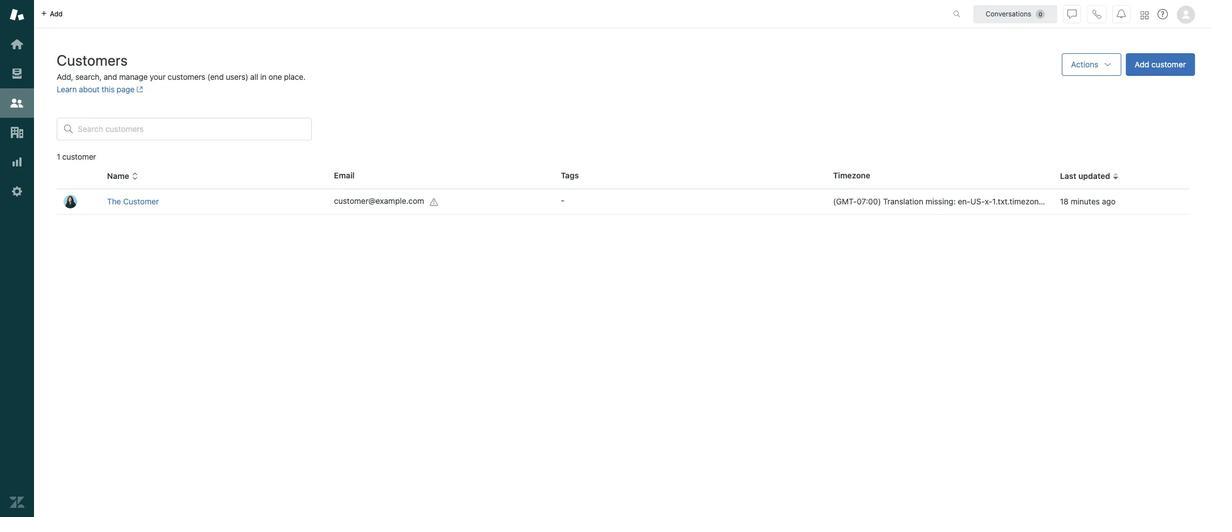 Task type: locate. For each thing, give the bounding box(es) containing it.
translation
[[884, 197, 924, 207]]

customer@example.com
[[334, 196, 424, 206]]

add customer
[[1136, 60, 1187, 69]]

1 customer
[[57, 152, 96, 162]]

0 vertical spatial customer
[[1152, 60, 1187, 69]]

learn about this page
[[57, 85, 135, 94]]

main element
[[0, 0, 34, 518]]

tags
[[561, 171, 579, 180]]

your
[[150, 72, 166, 82]]

last
[[1061, 171, 1077, 181]]

last updated button
[[1061, 171, 1120, 182]]

customer
[[123, 197, 159, 207]]

customer right add
[[1152, 60, 1187, 69]]

zendesk support image
[[10, 7, 24, 22]]

0 horizontal spatial customer
[[62, 152, 96, 162]]

button displays agent's chat status as invisible. image
[[1068, 9, 1077, 18]]

users)
[[226, 72, 248, 82]]

18 minutes ago
[[1061, 197, 1116, 207]]

add button
[[34, 0, 69, 28]]

add,
[[57, 72, 73, 82]]

customer right 1
[[62, 152, 96, 162]]

notifications image
[[1118, 9, 1127, 18]]

page
[[117, 85, 135, 94]]

customer inside button
[[1152, 60, 1187, 69]]

place.
[[284, 72, 306, 82]]

missing:
[[926, 197, 956, 207]]

search,
[[75, 72, 102, 82]]

and
[[104, 72, 117, 82]]

all
[[250, 72, 258, 82]]

(gmt-07:00) translation missing: en-us-x-1.txt.timezone.america_los_angeles
[[834, 197, 1123, 207]]

customer for add customer
[[1152, 60, 1187, 69]]

conversations button
[[974, 5, 1058, 23]]

add
[[1136, 60, 1150, 69]]

1.txt.timezone.america_los_angeles
[[993, 197, 1123, 207]]

customer
[[1152, 60, 1187, 69], [62, 152, 96, 162]]

zendesk image
[[10, 496, 24, 511]]

about
[[79, 85, 100, 94]]

1 vertical spatial customer
[[62, 152, 96, 162]]

the customer link
[[107, 197, 159, 207]]

learn
[[57, 85, 77, 94]]

07:00)
[[857, 197, 882, 207]]

(opens in a new tab) image
[[135, 86, 143, 93]]

minutes
[[1072, 197, 1101, 207]]

the customer
[[107, 197, 159, 207]]

customers
[[57, 52, 128, 69]]

1 horizontal spatial customer
[[1152, 60, 1187, 69]]

us-
[[971, 197, 985, 207]]

customer for 1 customer
[[62, 152, 96, 162]]

updated
[[1079, 171, 1111, 181]]



Task type: describe. For each thing, give the bounding box(es) containing it.
customers
[[168, 72, 205, 82]]

last updated
[[1061, 171, 1111, 181]]

add
[[50, 9, 63, 18]]

the
[[107, 197, 121, 207]]

timezone
[[834, 171, 871, 180]]

views image
[[10, 66, 24, 81]]

manage
[[119, 72, 148, 82]]

organizations image
[[10, 125, 24, 140]]

add customer button
[[1127, 53, 1196, 76]]

ago
[[1103, 197, 1116, 207]]

learn about this page link
[[57, 85, 143, 94]]

email
[[334, 171, 355, 180]]

en-
[[959, 197, 971, 207]]

x-
[[985, 197, 993, 207]]

unverified email image
[[430, 198, 439, 207]]

1
[[57, 152, 60, 162]]

one
[[269, 72, 282, 82]]

this
[[102, 85, 115, 94]]

18
[[1061, 197, 1069, 207]]

-
[[561, 196, 565, 205]]

admin image
[[10, 184, 24, 199]]

reporting image
[[10, 155, 24, 170]]

get help image
[[1158, 9, 1169, 19]]

(gmt-
[[834, 197, 857, 207]]

customers add, search, and manage your customers (end users) all in one place.
[[57, 52, 306, 82]]

in
[[260, 72, 267, 82]]

name
[[107, 171, 129, 181]]

conversations
[[986, 9, 1032, 18]]

(end
[[208, 72, 224, 82]]

get started image
[[10, 37, 24, 52]]

actions
[[1072, 60, 1099, 69]]

zendesk products image
[[1141, 11, 1149, 19]]

Search customers field
[[78, 124, 305, 134]]

actions button
[[1063, 53, 1122, 76]]

name button
[[107, 171, 138, 182]]

customers image
[[10, 96, 24, 111]]



Task type: vqa. For each thing, say whether or not it's contained in the screenshot.
Draft mode icon on the left
no



